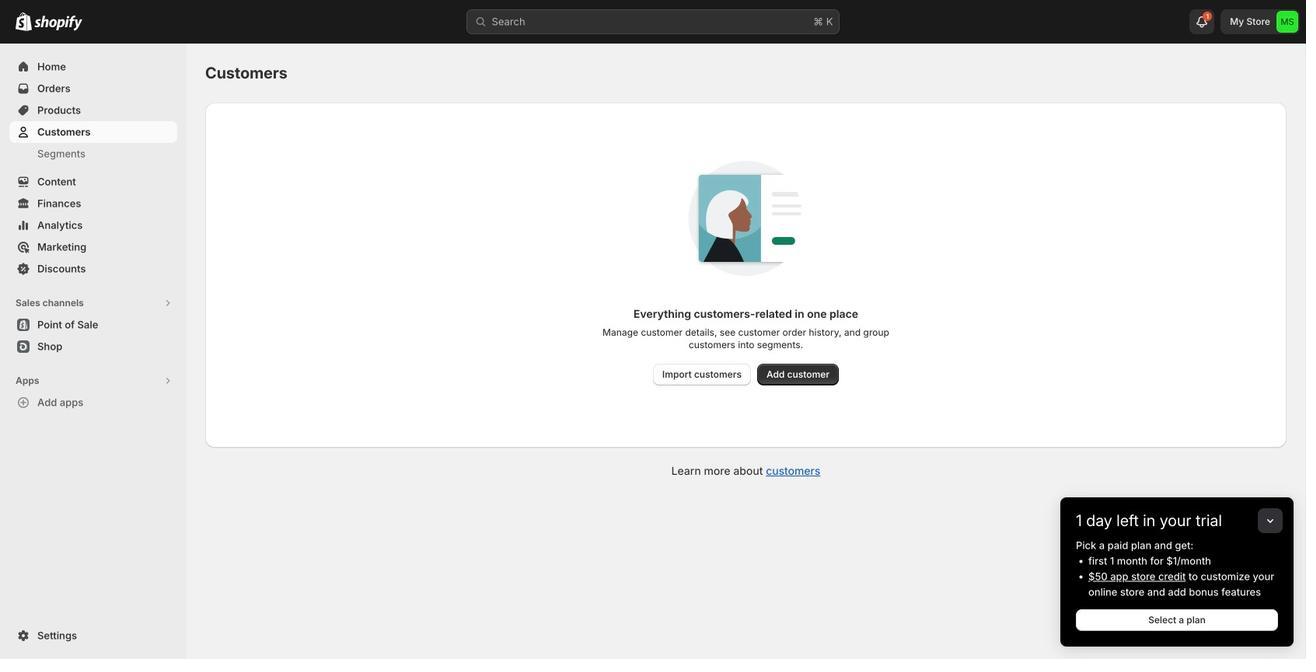 Task type: vqa. For each thing, say whether or not it's contained in the screenshot.
My Store IMAGE
yes



Task type: describe. For each thing, give the bounding box(es) containing it.
my store image
[[1277, 11, 1299, 33]]

shopify image
[[16, 12, 32, 31]]

shopify image
[[34, 15, 82, 31]]



